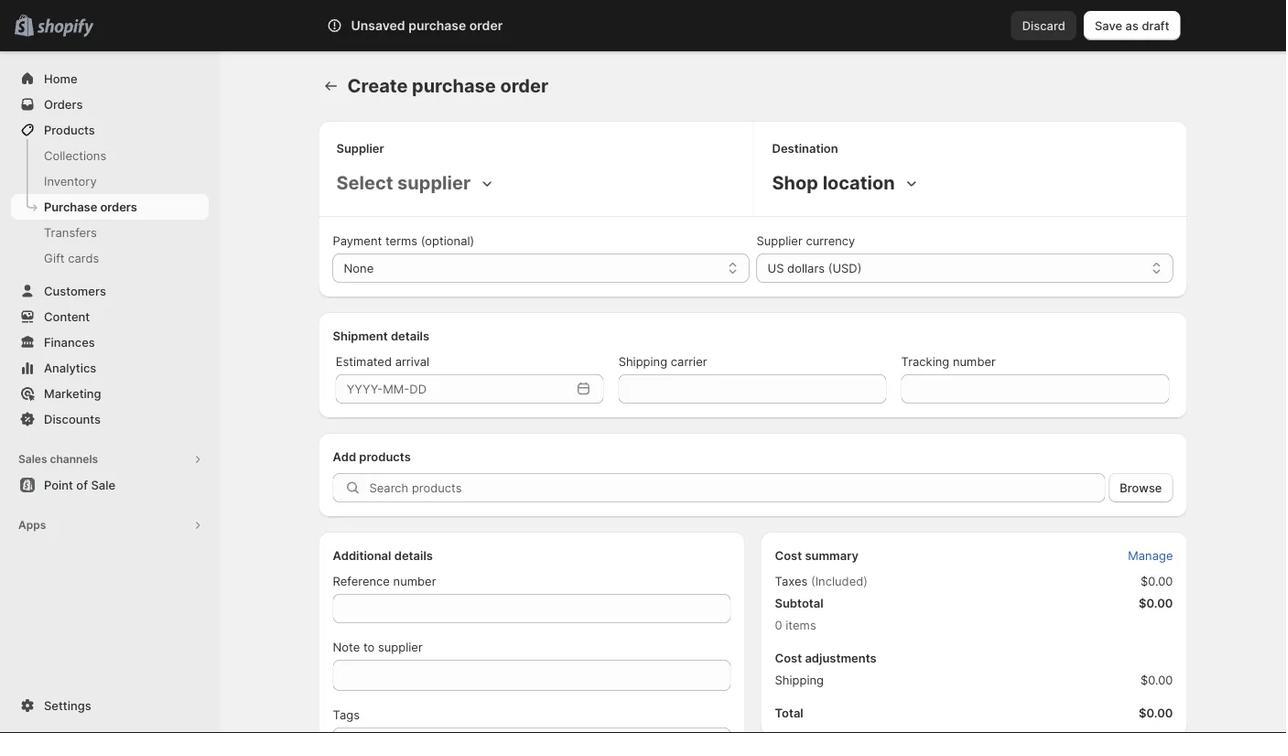 Task type: locate. For each thing, give the bounding box(es) containing it.
0 vertical spatial cost
[[775, 549, 802, 563]]

discounts
[[44, 412, 101, 426]]

purchase for unsaved
[[409, 18, 466, 33]]

1 vertical spatial cost
[[775, 651, 802, 665]]

finances
[[44, 335, 95, 349]]

number for reference number
[[393, 574, 436, 588]]

number for tracking number
[[953, 354, 996, 369]]

note
[[333, 640, 360, 654]]

1 horizontal spatial shipping
[[775, 673, 824, 687]]

1 vertical spatial order
[[500, 75, 549, 97]]

destination
[[772, 141, 838, 155]]

0 vertical spatial number
[[953, 354, 996, 369]]

draft
[[1142, 18, 1170, 33]]

1 vertical spatial details
[[394, 549, 433, 563]]

$0.00
[[1141, 574, 1174, 588], [1139, 596, 1174, 610], [1141, 673, 1174, 687], [1139, 706, 1174, 720]]

supplier up 'us'
[[757, 234, 803, 248]]

reference
[[333, 574, 390, 588]]

inventory
[[44, 174, 97, 188]]

carrier
[[671, 354, 707, 369]]

cost for cost summary
[[775, 549, 802, 563]]

location
[[823, 172, 895, 194]]

taxes (included)
[[775, 574, 868, 588]]

1 cost from the top
[[775, 549, 802, 563]]

total
[[775, 706, 804, 720]]

0 vertical spatial purchase
[[409, 18, 466, 33]]

details up reference number
[[394, 549, 433, 563]]

0 vertical spatial details
[[391, 329, 430, 343]]

select supplier
[[337, 172, 471, 194]]

collections
[[44, 148, 106, 163]]

1 vertical spatial shipping
[[775, 673, 824, 687]]

to
[[363, 640, 375, 654]]

0 horizontal spatial shipping
[[619, 354, 668, 369]]

discounts link
[[11, 407, 209, 432]]

details for shipment details
[[391, 329, 430, 343]]

$0.00 for total
[[1139, 706, 1174, 720]]

items
[[786, 618, 817, 632]]

1 horizontal spatial number
[[953, 354, 996, 369]]

supplier right to
[[378, 640, 423, 654]]

point of sale link
[[11, 473, 209, 498]]

$0.00 for subtotal
[[1139, 596, 1174, 610]]

0 horizontal spatial supplier
[[337, 141, 384, 155]]

1 vertical spatial number
[[393, 574, 436, 588]]

estimated arrival
[[336, 354, 430, 369]]

shipping for shipping carrier
[[619, 354, 668, 369]]

supplier currency
[[757, 234, 856, 248]]

details
[[391, 329, 430, 343], [394, 549, 433, 563]]

manage
[[1128, 549, 1174, 563]]

0 vertical spatial supplier
[[337, 141, 384, 155]]

shopify image
[[37, 19, 94, 37]]

details up arrival in the left of the page
[[391, 329, 430, 343]]

Search products text field
[[370, 473, 1106, 503]]

dollars
[[788, 261, 825, 275]]

0
[[775, 618, 783, 632]]

(usd)
[[828, 261, 862, 275]]

supplier up (optional)
[[398, 172, 471, 194]]

purchase for create
[[412, 75, 496, 97]]

supplier for supplier currency
[[757, 234, 803, 248]]

sale
[[91, 478, 115, 492]]

order
[[470, 18, 503, 33], [500, 75, 549, 97]]

arrival
[[395, 354, 430, 369]]

0 vertical spatial shipping
[[619, 354, 668, 369]]

1 vertical spatial purchase
[[412, 75, 496, 97]]

purchase down unsaved purchase order
[[412, 75, 496, 97]]

channels
[[50, 453, 98, 466]]

cost up taxes
[[775, 549, 802, 563]]

shipping down cost adjustments
[[775, 673, 824, 687]]

1 horizontal spatial supplier
[[757, 234, 803, 248]]

cost down 0 items
[[775, 651, 802, 665]]

2 cost from the top
[[775, 651, 802, 665]]

number down additional details
[[393, 574, 436, 588]]

0 items
[[775, 618, 817, 632]]

tags
[[333, 708, 360, 722]]

sales
[[18, 453, 47, 466]]

Reference number text field
[[333, 594, 731, 624]]

subtotal
[[775, 596, 824, 610]]

content
[[44, 310, 90, 324]]

supplier
[[337, 141, 384, 155], [757, 234, 803, 248]]

shop location
[[772, 172, 895, 194]]

shipping left "carrier" at the right of page
[[619, 354, 668, 369]]

payment terms (optional)
[[333, 234, 475, 248]]

point of sale button
[[0, 473, 220, 498]]

0 horizontal spatial number
[[393, 574, 436, 588]]

select
[[337, 172, 393, 194]]

shipment
[[333, 329, 388, 343]]

orders
[[100, 200, 137, 214]]

payment
[[333, 234, 382, 248]]

0 vertical spatial supplier
[[398, 172, 471, 194]]

number right tracking at the right of the page
[[953, 354, 996, 369]]

details for additional details
[[394, 549, 433, 563]]

cost summary
[[775, 549, 859, 563]]

home link
[[11, 66, 209, 92]]

us dollars (usd)
[[768, 261, 862, 275]]

supplier up select
[[337, 141, 384, 155]]

customers
[[44, 284, 106, 298]]

finances link
[[11, 330, 209, 355]]

1 vertical spatial supplier
[[757, 234, 803, 248]]

browse
[[1120, 481, 1163, 495]]

transfers link
[[11, 220, 209, 245]]

Tags text field
[[333, 728, 731, 734]]

number
[[953, 354, 996, 369], [393, 574, 436, 588]]

supplier
[[398, 172, 471, 194], [378, 640, 423, 654]]

purchase
[[409, 18, 466, 33], [412, 75, 496, 97]]

0 vertical spatial order
[[470, 18, 503, 33]]

apps
[[18, 519, 46, 532]]

supplier for supplier
[[337, 141, 384, 155]]

inventory link
[[11, 168, 209, 194]]

purchase right unsaved
[[409, 18, 466, 33]]

shipping
[[619, 354, 668, 369], [775, 673, 824, 687]]

create purchase order
[[348, 75, 549, 97]]

marketing link
[[11, 381, 209, 407]]

cost
[[775, 549, 802, 563], [775, 651, 802, 665]]



Task type: describe. For each thing, give the bounding box(es) containing it.
analytics
[[44, 361, 96, 375]]

additional details
[[333, 549, 433, 563]]

home
[[44, 71, 77, 86]]

supplier inside select supplier "dropdown button"
[[398, 172, 471, 194]]

manage button
[[1117, 543, 1185, 569]]

content link
[[11, 304, 209, 330]]

1 vertical spatial supplier
[[378, 640, 423, 654]]

adjustments
[[805, 651, 877, 665]]

purchase orders link
[[11, 194, 209, 220]]

orders
[[44, 97, 83, 111]]

none
[[344, 261, 374, 275]]

cost for cost adjustments
[[775, 651, 802, 665]]

summary
[[805, 549, 859, 563]]

shop
[[772, 172, 819, 194]]

sales channels button
[[11, 447, 209, 473]]

order for create purchase order
[[500, 75, 549, 97]]

shipping carrier
[[619, 354, 707, 369]]

us
[[768, 261, 784, 275]]

save
[[1095, 18, 1123, 33]]

collections link
[[11, 143, 209, 168]]

shipment details
[[333, 329, 430, 343]]

add
[[333, 450, 356, 464]]

shipping for shipping
[[775, 673, 824, 687]]

add products
[[333, 450, 411, 464]]

customers link
[[11, 278, 209, 304]]

products link
[[11, 117, 209, 143]]

shop location button
[[769, 168, 925, 198]]

additional
[[333, 549, 391, 563]]

gift cards
[[44, 251, 99, 265]]

point
[[44, 478, 73, 492]]

Tracking number text field
[[902, 375, 1170, 404]]

of
[[76, 478, 88, 492]]

select supplier button
[[333, 168, 500, 198]]

unsaved purchase order
[[351, 18, 503, 33]]

purchase orders
[[44, 200, 137, 214]]

gift
[[44, 251, 65, 265]]

settings link
[[11, 693, 209, 719]]

save as draft button
[[1084, 11, 1181, 40]]

estimated
[[336, 354, 392, 369]]

note to supplier
[[333, 640, 423, 654]]

cards
[[68, 251, 99, 265]]

tracking number
[[902, 354, 996, 369]]

(optional)
[[421, 234, 475, 248]]

Estimated arrival text field
[[336, 375, 571, 404]]

as
[[1126, 18, 1139, 33]]

unsaved
[[351, 18, 405, 33]]

terms
[[385, 234, 418, 248]]

search
[[408, 18, 447, 33]]

create
[[348, 75, 408, 97]]

(included)
[[811, 574, 868, 588]]

currency
[[806, 234, 856, 248]]

Note to supplier text field
[[333, 660, 731, 691]]

point of sale
[[44, 478, 115, 492]]

analytics link
[[11, 355, 209, 381]]

save as draft
[[1095, 18, 1170, 33]]

marketing
[[44, 386, 101, 401]]

discard
[[1023, 18, 1066, 33]]

browse button
[[1109, 473, 1174, 503]]

cost adjustments
[[775, 651, 877, 665]]

discard link
[[1012, 11, 1077, 40]]

reference number
[[333, 574, 436, 588]]

gift cards link
[[11, 245, 209, 271]]

orders link
[[11, 92, 209, 117]]

settings
[[44, 699, 91, 713]]

products
[[359, 450, 411, 464]]

purchase
[[44, 200, 97, 214]]

Shipping carrier text field
[[619, 375, 887, 404]]

products
[[44, 123, 95, 137]]

search button
[[378, 11, 909, 40]]

$0.00 for shipping
[[1141, 673, 1174, 687]]

tracking
[[902, 354, 950, 369]]

order for unsaved purchase order
[[470, 18, 503, 33]]



Task type: vqa. For each thing, say whether or not it's contained in the screenshot.
bottommost purchase
yes



